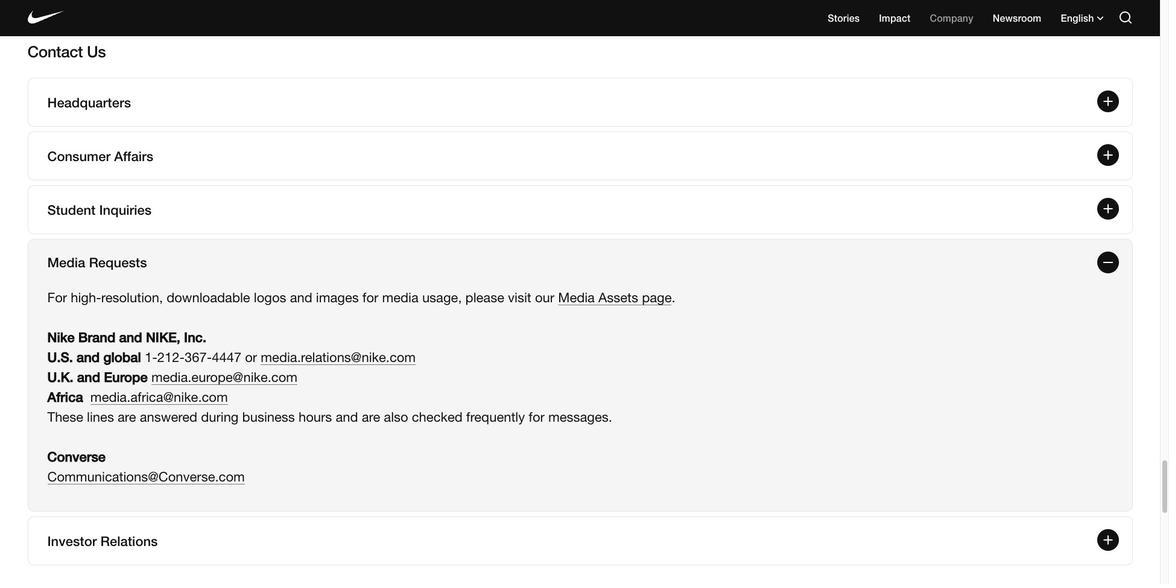 Task type: describe. For each thing, give the bounding box(es) containing it.
answered
[[140, 410, 197, 425]]

page
[[642, 290, 672, 306]]

media.africa@nike.com
[[90, 390, 228, 405]]

media.relations@nike.com
[[261, 350, 416, 365]]

our
[[535, 290, 555, 306]]

investor relations button
[[28, 518, 1133, 565]]

company
[[930, 12, 974, 23]]

converse communications@converse.com
[[47, 449, 245, 485]]

inc.
[[184, 330, 207, 346]]

newsroom link
[[993, 12, 1042, 23]]

u.s.
[[47, 350, 73, 365]]

during
[[201, 410, 239, 425]]

business
[[242, 410, 295, 425]]

stories
[[828, 12, 860, 23]]

contact
[[27, 42, 83, 61]]

media.europe@nike.com
[[151, 370, 298, 385]]

relations
[[101, 533, 158, 549]]

english
[[1061, 12, 1095, 23]]

communications@converse.com link
[[47, 469, 245, 485]]

consumer affairs
[[47, 148, 153, 164]]

communications@converse.com
[[47, 469, 245, 485]]

and right logos
[[290, 290, 313, 306]]

for high-resolution, downloadable logos and images for media usage, please visit our media assets page .
[[47, 290, 676, 306]]

newsroom
[[993, 12, 1042, 23]]

investor relations
[[47, 533, 158, 549]]

0 vertical spatial for
[[363, 290, 379, 306]]

media.africa@nike.com these lines are answered during business hours and are also checked frequently for messages.
[[47, 390, 613, 425]]

student inquiries button
[[28, 186, 1133, 234]]

lines
[[87, 410, 114, 425]]

for inside media.africa@nike.com these lines are answered during business hours and are also checked frequently for messages.
[[529, 410, 545, 425]]

1 are from the left
[[118, 410, 136, 425]]

.
[[672, 290, 676, 306]]

checked
[[412, 410, 463, 425]]

downloadable
[[167, 290, 250, 306]]

usage,
[[422, 290, 462, 306]]

impact link
[[880, 12, 911, 23]]

media requests
[[47, 255, 147, 271]]

contact us
[[27, 42, 106, 61]]

media.europe@nike.com link
[[151, 370, 298, 385]]

these
[[47, 410, 83, 425]]

us
[[87, 42, 106, 61]]

media
[[382, 290, 419, 306]]

media inside dropdown button
[[47, 255, 85, 271]]

2 are from the left
[[362, 410, 380, 425]]

please
[[466, 290, 505, 306]]

student inquiries
[[47, 202, 152, 218]]

nike brand and nike, inc. u.s. and global 1-212-367-4447 or media.relations@nike.com u.k. and europe media.europe@nike.com africa
[[47, 330, 416, 405]]

also
[[384, 410, 408, 425]]

367-
[[185, 350, 212, 365]]



Task type: vqa. For each thing, say whether or not it's contained in the screenshot.
the right "Impact"
no



Task type: locate. For each thing, give the bounding box(es) containing it.
headquarters button
[[28, 79, 1133, 126]]

1 horizontal spatial are
[[362, 410, 380, 425]]

company link
[[930, 12, 974, 23]]

0 horizontal spatial media
[[47, 255, 85, 271]]

media requests button
[[28, 240, 1133, 286]]

1 vertical spatial for
[[529, 410, 545, 425]]

inquiries
[[99, 202, 152, 218]]

logos
[[254, 290, 286, 306]]

consumer
[[47, 148, 111, 164]]

student
[[47, 202, 96, 218]]

and right hours
[[336, 410, 358, 425]]

media right our
[[558, 290, 595, 306]]

media assets page link
[[558, 290, 672, 306]]

or
[[245, 350, 257, 365]]

1 horizontal spatial media
[[558, 290, 595, 306]]

resolution,
[[101, 290, 163, 306]]

and right u.k.
[[77, 370, 100, 385]]

headquarters
[[47, 95, 131, 110]]

and up global
[[119, 330, 142, 346]]

and inside media.africa@nike.com these lines are answered during business hours and are also checked frequently for messages.
[[336, 410, 358, 425]]

assets
[[599, 290, 639, 306]]

high-
[[71, 290, 101, 306]]

media.africa@nike.com link
[[90, 390, 228, 405]]

global
[[103, 350, 141, 365]]

frequently
[[467, 410, 525, 425]]

1-
[[145, 350, 157, 365]]

1 vertical spatial media
[[558, 290, 595, 306]]

nike
[[47, 330, 75, 346]]

media
[[47, 255, 85, 271], [558, 290, 595, 306]]

home image
[[27, 7, 64, 28]]

english button
[[1061, 12, 1104, 23]]

for
[[363, 290, 379, 306], [529, 410, 545, 425]]

u.k.
[[47, 370, 73, 385]]

media up for
[[47, 255, 85, 271]]

for
[[47, 290, 67, 306]]

are left also
[[362, 410, 380, 425]]

are
[[118, 410, 136, 425], [362, 410, 380, 425]]

nike,
[[146, 330, 180, 346]]

africa
[[47, 390, 83, 405]]

investor
[[47, 533, 97, 549]]

4447
[[212, 350, 242, 365]]

for left the media
[[363, 290, 379, 306]]

hours
[[299, 410, 332, 425]]

visit
[[508, 290, 532, 306]]

are right lines
[[118, 410, 136, 425]]

requests
[[89, 255, 147, 271]]

0 vertical spatial media
[[47, 255, 85, 271]]

impact
[[880, 12, 911, 23]]

open search image
[[1119, 10, 1133, 24]]

converse
[[47, 449, 106, 465]]

0 horizontal spatial for
[[363, 290, 379, 306]]

0 horizontal spatial are
[[118, 410, 136, 425]]

212-
[[157, 350, 185, 365]]

europe
[[104, 370, 148, 385]]

messages.
[[549, 410, 613, 425]]

images
[[316, 290, 359, 306]]

stories link
[[828, 12, 860, 23]]

1 horizontal spatial for
[[529, 410, 545, 425]]

and
[[290, 290, 313, 306], [119, 330, 142, 346], [77, 350, 100, 365], [77, 370, 100, 385], [336, 410, 358, 425]]

for right frequently
[[529, 410, 545, 425]]

media.relations@nike.com link
[[261, 350, 416, 365]]

consumer affairs button
[[28, 132, 1133, 180]]

and down "brand"
[[77, 350, 100, 365]]

affairs
[[114, 148, 153, 164]]

brand
[[78, 330, 116, 346]]



